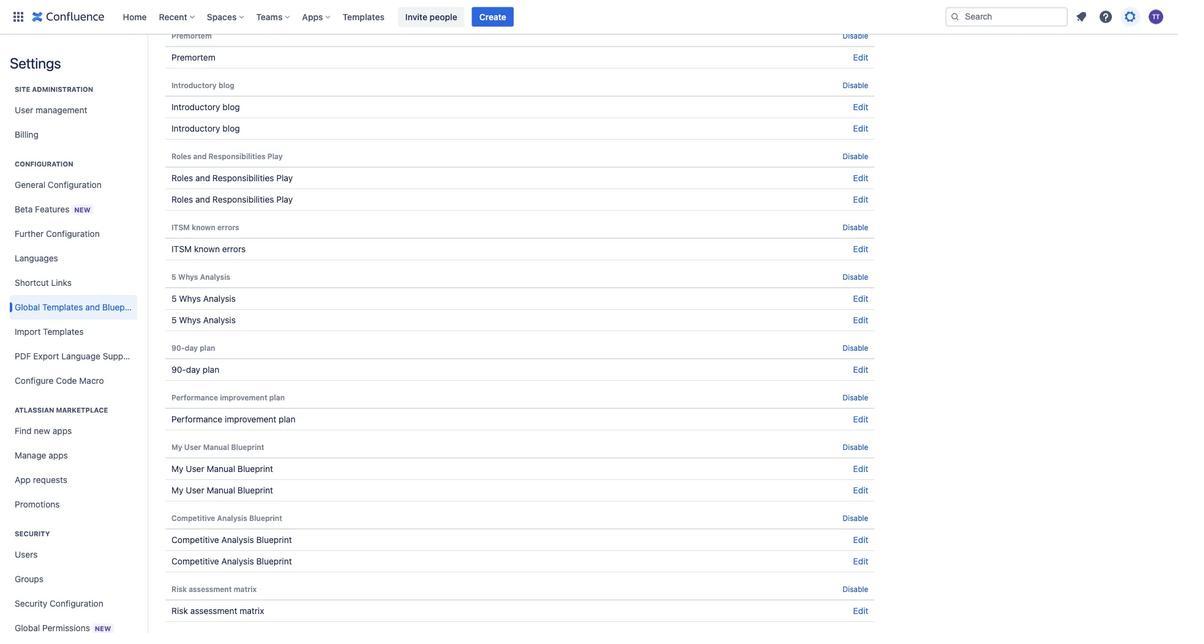 Task type: describe. For each thing, give the bounding box(es) containing it.
responsibilities for disable link related to and
[[209, 152, 265, 160]]

product launch blueprint
[[171, 3, 272, 13]]

5 edit from the top
[[853, 194, 868, 204]]

disable link for day
[[843, 343, 868, 352]]

10 edit link from the top
[[853, 414, 868, 424]]

configure code macro link
[[10, 369, 137, 393]]

3 edit link from the top
[[853, 123, 868, 133]]

general configuration
[[15, 180, 101, 190]]

apps button
[[298, 7, 335, 27]]

performance improvement plan for disable
[[171, 393, 285, 402]]

disable link for known
[[843, 223, 868, 231]]

security configuration link
[[10, 591, 137, 616]]

6 edit link from the top
[[853, 244, 868, 254]]

90- for disable
[[171, 343, 185, 352]]

users
[[15, 550, 38, 560]]

pdf export language support link
[[10, 344, 137, 369]]

import templates
[[15, 327, 84, 337]]

your profile and preferences image
[[1149, 9, 1163, 24]]

itsm known errors for disable
[[171, 223, 239, 231]]

disable link for improvement
[[843, 393, 868, 402]]

disable link for whys
[[843, 272, 868, 281]]

plan for 10th edit link from the top of the page
[[279, 414, 295, 424]]

settings
[[10, 54, 61, 72]]

further configuration link
[[10, 222, 137, 246]]

templates for import templates
[[43, 327, 84, 337]]

further
[[15, 229, 44, 239]]

13 edit from the top
[[853, 535, 868, 545]]

performance improvement plan for edit
[[171, 414, 295, 424]]

marketplace
[[56, 406, 108, 414]]

collapse sidebar image
[[133, 40, 160, 65]]

and for disable link related to and
[[193, 152, 207, 160]]

billing
[[15, 129, 38, 140]]

matrix for disable
[[234, 585, 257, 593]]

promotions link
[[10, 492, 137, 517]]

1 introductory blog from the top
[[171, 81, 234, 89]]

90-day plan for edit
[[171, 365, 219, 375]]

configuration for further
[[46, 229, 100, 239]]

home link
[[119, 7, 150, 27]]

home
[[123, 12, 147, 22]]

4 edit from the top
[[853, 173, 868, 183]]

12 edit from the top
[[853, 485, 868, 495]]

known for edit
[[194, 244, 220, 254]]

and inside configuration group
[[85, 302, 100, 312]]

launch
[[205, 3, 234, 13]]

find
[[15, 426, 32, 436]]

7 edit from the top
[[853, 294, 868, 304]]

find new apps link
[[10, 419, 137, 443]]

templates for global templates and blueprints
[[42, 302, 83, 312]]

import templates link
[[10, 320, 137, 344]]

shortcut links link
[[10, 271, 137, 295]]

app requests
[[15, 475, 67, 485]]

configuration for security
[[50, 598, 103, 609]]

configuration group
[[10, 147, 142, 397]]

and for 11th edit link from the bottom
[[195, 194, 210, 204]]

1 my user manual blueprint from the top
[[171, 443, 264, 451]]

features
[[35, 204, 69, 214]]

users link
[[10, 542, 137, 567]]

groups link
[[10, 567, 137, 591]]

2 edit from the top
[[853, 102, 868, 112]]

notification icon image
[[1074, 9, 1089, 24]]

general configuration link
[[10, 173, 137, 197]]

whys for 8th edit link from the top
[[179, 315, 201, 325]]

itsm for edit
[[171, 244, 192, 254]]

global for global templates and blueprints
[[15, 302, 40, 312]]

create link
[[472, 7, 514, 27]]

11 edit link from the top
[[853, 464, 868, 474]]

2 my user manual blueprint from the top
[[171, 464, 273, 474]]

3 edit from the top
[[853, 123, 868, 133]]

configure
[[15, 376, 54, 386]]

1 vertical spatial apps
[[49, 450, 68, 460]]

performance for edit
[[171, 414, 222, 424]]

my for user's disable link
[[171, 443, 182, 451]]

premortem for edit
[[171, 52, 215, 62]]

beta
[[15, 204, 33, 214]]

product
[[171, 3, 203, 13]]

spaces button
[[203, 7, 249, 27]]

assessment for disable
[[189, 585, 232, 593]]

new
[[34, 426, 50, 436]]

disable link for and
[[843, 152, 868, 160]]

1 introductory from the top
[[171, 81, 217, 89]]

day for edit
[[186, 365, 200, 375]]

export
[[33, 351, 59, 361]]

12 edit link from the top
[[853, 485, 868, 495]]

links
[[51, 278, 72, 288]]

14 edit link from the top
[[853, 556, 868, 566]]

known for disable
[[192, 223, 215, 231]]

90- for edit
[[171, 365, 186, 375]]

competitive analysis blueprint for 3rd edit link from the bottom
[[171, 535, 292, 545]]

competitive analysis blueprint for 14th edit link from the top
[[171, 556, 292, 566]]

9 edit from the top
[[853, 365, 868, 375]]

security group
[[10, 517, 137, 633]]

improvement for disable
[[220, 393, 267, 402]]

requests
[[33, 475, 67, 485]]

competitive for disable link for analysis
[[171, 514, 215, 522]]

2 introductory from the top
[[171, 102, 220, 112]]

itsm for disable
[[171, 223, 190, 231]]

8 edit link from the top
[[853, 315, 868, 325]]

disable link for analysis
[[843, 514, 868, 522]]

disable for day
[[843, 343, 868, 352]]

templates link
[[339, 7, 388, 27]]

0 vertical spatial blog
[[219, 81, 234, 89]]

banner containing home
[[0, 0, 1178, 34]]

3 my user manual blueprint from the top
[[171, 485, 273, 495]]

whys for disable link related to whys
[[178, 272, 198, 281]]

security configuration
[[15, 598, 103, 609]]

1 5 whys analysis from the top
[[171, 272, 230, 281]]

plan for improvement's disable link
[[269, 393, 285, 402]]

play for 11th edit link from the bottom
[[276, 194, 293, 204]]

1 disable from the top
[[843, 31, 868, 40]]

languages
[[15, 253, 58, 263]]

teams button
[[252, 7, 295, 27]]

plan for day disable link
[[200, 343, 215, 352]]

8 edit from the top
[[853, 315, 868, 325]]

configuration for general
[[48, 180, 101, 190]]

templates inside global element
[[343, 12, 384, 22]]

configure code macro
[[15, 376, 104, 386]]

90-day plan for disable
[[171, 343, 215, 352]]

15 edit from the top
[[853, 606, 868, 616]]

play for fourth edit link
[[276, 173, 293, 183]]

general
[[15, 180, 45, 190]]

find new apps
[[15, 426, 72, 436]]

blog for third edit link
[[222, 123, 240, 133]]

manual for 5th edit link from the bottom
[[207, 464, 235, 474]]

invite people button
[[398, 7, 465, 27]]

apps
[[302, 12, 323, 22]]

manage apps link
[[10, 443, 137, 468]]

2 edit link from the top
[[853, 102, 868, 112]]

permissions
[[42, 623, 90, 633]]

11 edit from the top
[[853, 464, 868, 474]]

recent button
[[155, 7, 199, 27]]

apps inside 'link'
[[53, 426, 72, 436]]

risk assessment matrix for disable
[[171, 585, 257, 593]]

teams
[[256, 12, 282, 22]]



Task type: vqa. For each thing, say whether or not it's contained in the screenshot.


Task type: locate. For each thing, give the bounding box(es) containing it.
risk for edit
[[171, 606, 188, 616]]

site administration
[[15, 85, 93, 93]]

2 performance from the top
[[171, 414, 222, 424]]

disable for improvement
[[843, 393, 868, 402]]

1 vertical spatial responsibilities
[[212, 173, 274, 183]]

pdf
[[15, 351, 31, 361]]

global inside security group
[[15, 623, 40, 633]]

1 vertical spatial blog
[[222, 102, 240, 112]]

premortem
[[171, 31, 212, 40], [171, 52, 215, 62]]

1 performance from the top
[[171, 393, 218, 402]]

itsm known errors for edit
[[171, 244, 246, 254]]

and
[[193, 152, 207, 160], [195, 173, 210, 183], [195, 194, 210, 204], [85, 302, 100, 312]]

groups
[[15, 574, 43, 584]]

2 vertical spatial competitive
[[171, 556, 219, 566]]

2 vertical spatial responsibilities
[[212, 194, 274, 204]]

0 vertical spatial play
[[267, 152, 283, 160]]

2 risk from the top
[[171, 606, 188, 616]]

risk assessment matrix for edit
[[171, 606, 264, 616]]

blog for 14th edit link from the bottom
[[222, 102, 240, 112]]

0 vertical spatial whys
[[178, 272, 198, 281]]

90-day plan
[[171, 343, 215, 352], [171, 365, 219, 375]]

10 disable from the top
[[843, 585, 868, 593]]

3 disable from the top
[[843, 152, 868, 160]]

5 disable from the top
[[843, 272, 868, 281]]

6 edit from the top
[[853, 244, 868, 254]]

1 vertical spatial security
[[15, 598, 47, 609]]

configuration inside general configuration "link"
[[48, 180, 101, 190]]

6 disable link from the top
[[843, 343, 868, 352]]

3 roles and responsibilities play from the top
[[171, 194, 293, 204]]

errors for disable
[[217, 223, 239, 231]]

2 roles from the top
[[171, 173, 193, 183]]

competitive analysis blueprint
[[171, 514, 282, 522], [171, 535, 292, 545], [171, 556, 292, 566]]

3 introductory from the top
[[171, 123, 220, 133]]

2 vertical spatial competitive analysis blueprint
[[171, 556, 292, 566]]

1 disable link from the top
[[843, 31, 868, 40]]

configuration inside the 'security configuration' link
[[50, 598, 103, 609]]

templates up pdf export language support 'link'
[[43, 327, 84, 337]]

2 itsm known errors from the top
[[171, 244, 246, 254]]

site administration group
[[10, 72, 137, 151]]

2 competitive from the top
[[171, 535, 219, 545]]

disable link
[[843, 31, 868, 40], [843, 81, 868, 89], [843, 152, 868, 160], [843, 223, 868, 231], [843, 272, 868, 281], [843, 343, 868, 352], [843, 393, 868, 402], [843, 443, 868, 451], [843, 514, 868, 522], [843, 585, 868, 593]]

configuration up new
[[48, 180, 101, 190]]

2 vertical spatial play
[[276, 194, 293, 204]]

1 vertical spatial my
[[171, 464, 183, 474]]

0 vertical spatial competitive
[[171, 514, 215, 522]]

disable for assessment
[[843, 585, 868, 593]]

confluence image
[[32, 9, 104, 24], [32, 9, 104, 24]]

global inside configuration group
[[15, 302, 40, 312]]

appswitcher icon image
[[11, 9, 26, 24]]

0 vertical spatial global
[[15, 302, 40, 312]]

1 vertical spatial day
[[186, 365, 200, 375]]

edit
[[853, 52, 868, 62], [853, 102, 868, 112], [853, 123, 868, 133], [853, 173, 868, 183], [853, 194, 868, 204], [853, 244, 868, 254], [853, 294, 868, 304], [853, 315, 868, 325], [853, 365, 868, 375], [853, 414, 868, 424], [853, 464, 868, 474], [853, 485, 868, 495], [853, 535, 868, 545], [853, 556, 868, 566], [853, 606, 868, 616]]

5
[[171, 272, 176, 281], [171, 294, 177, 304], [171, 315, 177, 325]]

0 vertical spatial my
[[171, 443, 182, 451]]

0 vertical spatial itsm known errors
[[171, 223, 239, 231]]

2 introductory blog from the top
[[171, 102, 240, 112]]

banner
[[0, 0, 1178, 34]]

1 vertical spatial 5 whys analysis
[[171, 294, 236, 304]]

templates down links
[[42, 302, 83, 312]]

1 vertical spatial manual
[[207, 464, 235, 474]]

2 vertical spatial my user manual blueprint
[[171, 485, 273, 495]]

spaces
[[207, 12, 237, 22]]

2 vertical spatial roles
[[171, 194, 193, 204]]

and for fourth edit link
[[195, 173, 210, 183]]

0 vertical spatial risk
[[171, 585, 187, 593]]

create
[[479, 12, 506, 22]]

disable
[[843, 31, 868, 40], [843, 81, 868, 89], [843, 152, 868, 160], [843, 223, 868, 231], [843, 272, 868, 281], [843, 343, 868, 352], [843, 393, 868, 402], [843, 443, 868, 451], [843, 514, 868, 522], [843, 585, 868, 593]]

new
[[74, 206, 91, 214]]

2 vertical spatial whys
[[179, 315, 201, 325]]

user inside site administration group
[[15, 105, 33, 115]]

further configuration
[[15, 229, 100, 239]]

2 disable link from the top
[[843, 81, 868, 89]]

app
[[15, 475, 31, 485]]

1 premortem from the top
[[171, 31, 212, 40]]

apps up requests
[[49, 450, 68, 460]]

promotions
[[15, 499, 60, 509]]

3 disable link from the top
[[843, 152, 868, 160]]

apps right new on the left bottom of the page
[[53, 426, 72, 436]]

my
[[171, 443, 182, 451], [171, 464, 183, 474], [171, 485, 183, 495]]

2 disable from the top
[[843, 81, 868, 89]]

5 for disable link related to whys
[[171, 272, 176, 281]]

0 vertical spatial performance improvement plan
[[171, 393, 285, 402]]

2 5 whys analysis from the top
[[171, 294, 236, 304]]

premortem for disable
[[171, 31, 212, 40]]

3 competitive analysis blueprint from the top
[[171, 556, 292, 566]]

introductory
[[171, 81, 217, 89], [171, 102, 220, 112], [171, 123, 220, 133]]

configuration down groups link
[[50, 598, 103, 609]]

improvement
[[220, 393, 267, 402], [225, 414, 276, 424]]

13 edit link from the top
[[853, 535, 868, 545]]

manage
[[15, 450, 46, 460]]

0 vertical spatial security
[[15, 530, 50, 538]]

matrix for edit
[[240, 606, 264, 616]]

competitive
[[171, 514, 215, 522], [171, 535, 219, 545], [171, 556, 219, 566]]

1 vertical spatial assessment
[[190, 606, 237, 616]]

1 edit link from the top
[[853, 52, 868, 62]]

1 vertical spatial matrix
[[240, 606, 264, 616]]

1 vertical spatial performance
[[171, 414, 222, 424]]

people
[[430, 12, 457, 22]]

4 disable from the top
[[843, 223, 868, 231]]

improvement for edit
[[225, 414, 276, 424]]

3 my from the top
[[171, 485, 183, 495]]

5 disable link from the top
[[843, 272, 868, 281]]

invite
[[405, 12, 427, 22]]

disable for known
[[843, 223, 868, 231]]

2 90- from the top
[[171, 365, 186, 375]]

0 vertical spatial competitive analysis blueprint
[[171, 514, 282, 522]]

1 vertical spatial itsm known errors
[[171, 244, 246, 254]]

10 disable link from the top
[[843, 585, 868, 593]]

6 disable from the top
[[843, 343, 868, 352]]

management
[[36, 105, 87, 115]]

day
[[185, 343, 198, 352], [186, 365, 200, 375]]

4 disable link from the top
[[843, 223, 868, 231]]

0 vertical spatial performance
[[171, 393, 218, 402]]

0 vertical spatial 90-
[[171, 343, 185, 352]]

roles and responsibilities play
[[171, 152, 283, 160], [171, 173, 293, 183], [171, 194, 293, 204]]

1 competitive from the top
[[171, 514, 215, 522]]

1 vertical spatial roles
[[171, 173, 193, 183]]

0 vertical spatial templates
[[343, 12, 384, 22]]

languages link
[[10, 246, 137, 271]]

3 5 whys analysis from the top
[[171, 315, 236, 325]]

1 vertical spatial 90-
[[171, 365, 186, 375]]

responsibilities for 11th edit link from the bottom
[[212, 194, 274, 204]]

security up users
[[15, 530, 50, 538]]

9 disable link from the top
[[843, 514, 868, 522]]

1 vertical spatial play
[[276, 173, 293, 183]]

security inside the 'security configuration' link
[[15, 598, 47, 609]]

2 vertical spatial my
[[171, 485, 183, 495]]

2 security from the top
[[15, 598, 47, 609]]

shortcut links
[[15, 278, 72, 288]]

0 vertical spatial day
[[185, 343, 198, 352]]

my user manual blueprint
[[171, 443, 264, 451], [171, 464, 273, 474], [171, 485, 273, 495]]

0 vertical spatial my user manual blueprint
[[171, 443, 264, 451]]

2 vertical spatial roles and responsibilities play
[[171, 194, 293, 204]]

invite people
[[405, 12, 457, 22]]

configuration up languages link at the left top of page
[[46, 229, 100, 239]]

shortcut
[[15, 278, 49, 288]]

responsibilities
[[209, 152, 265, 160], [212, 173, 274, 183], [212, 194, 274, 204]]

7 edit link from the top
[[853, 294, 868, 304]]

7 disable link from the top
[[843, 393, 868, 402]]

2 vertical spatial 5 whys analysis
[[171, 315, 236, 325]]

whys for ninth edit link from the bottom
[[179, 294, 201, 304]]

atlassian marketplace
[[15, 406, 108, 414]]

introductory blog
[[171, 81, 234, 89], [171, 102, 240, 112], [171, 123, 240, 133]]

1 vertical spatial whys
[[179, 294, 201, 304]]

play for disable link related to and
[[267, 152, 283, 160]]

roles and responsibilities play for 11th edit link from the bottom
[[171, 194, 293, 204]]

manual for user's disable link
[[203, 443, 229, 451]]

my for 5th edit link from the bottom
[[171, 464, 183, 474]]

analysis
[[200, 272, 230, 281], [203, 294, 236, 304], [203, 315, 236, 325], [217, 514, 247, 522], [221, 535, 254, 545], [221, 556, 254, 566]]

2 vertical spatial introductory
[[171, 123, 220, 133]]

itsm known errors
[[171, 223, 239, 231], [171, 244, 246, 254]]

competitive for 14th edit link from the top
[[171, 556, 219, 566]]

1 vertical spatial roles and responsibilities play
[[171, 173, 293, 183]]

code
[[56, 376, 77, 386]]

2 competitive analysis blueprint from the top
[[171, 535, 292, 545]]

language
[[61, 351, 100, 361]]

2 roles and responsibilities play from the top
[[171, 173, 293, 183]]

3 introductory blog from the top
[[171, 123, 240, 133]]

2 global from the top
[[15, 623, 40, 633]]

1 vertical spatial known
[[194, 244, 220, 254]]

0 vertical spatial responsibilities
[[209, 152, 265, 160]]

security for security configuration
[[15, 598, 47, 609]]

2 90-day plan from the top
[[171, 365, 219, 375]]

2 vertical spatial blog
[[222, 123, 240, 133]]

1 vertical spatial introductory
[[171, 102, 220, 112]]

0 vertical spatial 90-day plan
[[171, 343, 215, 352]]

disable link for user
[[843, 443, 868, 451]]

1 vertical spatial my user manual blueprint
[[171, 464, 273, 474]]

competitive analysis blueprint for disable link for analysis
[[171, 514, 282, 522]]

atlassian
[[15, 406, 54, 414]]

1 vertical spatial risk assessment matrix
[[171, 606, 264, 616]]

2 vertical spatial 5
[[171, 315, 177, 325]]

0 vertical spatial premortem
[[171, 31, 212, 40]]

global
[[15, 302, 40, 312], [15, 623, 40, 633]]

14 edit from the top
[[853, 556, 868, 566]]

matrix
[[234, 585, 257, 593], [240, 606, 264, 616]]

1 vertical spatial performance improvement plan
[[171, 414, 295, 424]]

help icon image
[[1098, 9, 1113, 24]]

1 vertical spatial improvement
[[225, 414, 276, 424]]

0 vertical spatial introductory blog
[[171, 81, 234, 89]]

0 vertical spatial 5
[[171, 272, 176, 281]]

1 roles and responsibilities play from the top
[[171, 152, 283, 160]]

0 vertical spatial roles
[[171, 152, 191, 160]]

5 whys analysis
[[171, 272, 230, 281], [171, 294, 236, 304], [171, 315, 236, 325]]

disable for analysis
[[843, 514, 868, 522]]

pdf export language support
[[15, 351, 135, 361]]

1 vertical spatial global
[[15, 623, 40, 633]]

user management link
[[10, 98, 137, 122]]

0 vertical spatial matrix
[[234, 585, 257, 593]]

recent
[[159, 12, 187, 22]]

1 risk assessment matrix from the top
[[171, 585, 257, 593]]

1 vertical spatial templates
[[42, 302, 83, 312]]

1 5 from the top
[[171, 272, 176, 281]]

global element
[[7, 0, 943, 34]]

2 performance improvement plan from the top
[[171, 414, 295, 424]]

1 itsm known errors from the top
[[171, 223, 239, 231]]

my for 12th edit link
[[171, 485, 183, 495]]

play
[[267, 152, 283, 160], [276, 173, 293, 183], [276, 194, 293, 204]]

competitive for 3rd edit link from the bottom
[[171, 535, 219, 545]]

0 vertical spatial known
[[192, 223, 215, 231]]

app requests link
[[10, 468, 137, 492]]

7 disable from the top
[[843, 393, 868, 402]]

whys
[[178, 272, 198, 281], [179, 294, 201, 304], [179, 315, 201, 325]]

5 edit link from the top
[[853, 194, 868, 204]]

0 vertical spatial 5 whys analysis
[[171, 272, 230, 281]]

8 disable from the top
[[843, 443, 868, 451]]

blog
[[219, 81, 234, 89], [222, 102, 240, 112], [222, 123, 240, 133]]

1 vertical spatial introductory blog
[[171, 102, 240, 112]]

atlassian marketplace group
[[10, 393, 137, 520]]

1 vertical spatial errors
[[222, 244, 246, 254]]

1 competitive analysis blueprint from the top
[[171, 514, 282, 522]]

10 edit from the top
[[853, 414, 868, 424]]

macro
[[79, 376, 104, 386]]

1 global from the top
[[15, 302, 40, 312]]

1 vertical spatial premortem
[[171, 52, 215, 62]]

disable for and
[[843, 152, 868, 160]]

1 vertical spatial risk
[[171, 606, 188, 616]]

disable link for blog
[[843, 81, 868, 89]]

1 roles from the top
[[171, 152, 191, 160]]

1 vertical spatial competitive analysis blueprint
[[171, 535, 292, 545]]

known
[[192, 223, 215, 231], [194, 244, 220, 254]]

0 vertical spatial errors
[[217, 223, 239, 231]]

templates right apps popup button
[[343, 12, 384, 22]]

2 my from the top
[[171, 464, 183, 474]]

risk for disable
[[171, 585, 187, 593]]

assessment for edit
[[190, 606, 237, 616]]

errors
[[217, 223, 239, 231], [222, 244, 246, 254]]

0 vertical spatial assessment
[[189, 585, 232, 593]]

2 vertical spatial manual
[[207, 485, 235, 495]]

search image
[[950, 12, 960, 22]]

2 vertical spatial templates
[[43, 327, 84, 337]]

configuration up general
[[15, 160, 73, 168]]

site
[[15, 85, 30, 93]]

2 risk assessment matrix from the top
[[171, 606, 264, 616]]

day for disable
[[185, 343, 198, 352]]

1 vertical spatial competitive
[[171, 535, 219, 545]]

manage apps
[[15, 450, 68, 460]]

9 disable from the top
[[843, 514, 868, 522]]

assessment
[[189, 585, 232, 593], [190, 606, 237, 616]]

configuration inside further configuration link
[[46, 229, 100, 239]]

0 vertical spatial risk assessment matrix
[[171, 585, 257, 593]]

performance for disable
[[171, 393, 218, 402]]

0 vertical spatial manual
[[203, 443, 229, 451]]

1 itsm from the top
[[171, 223, 190, 231]]

9 edit link from the top
[[853, 365, 868, 375]]

disable for blog
[[843, 81, 868, 89]]

global permissions new
[[15, 623, 111, 633]]

disable link for assessment
[[843, 585, 868, 593]]

0 vertical spatial introductory
[[171, 81, 217, 89]]

3 5 from the top
[[171, 315, 177, 325]]

blueprints
[[102, 302, 142, 312]]

user management
[[15, 105, 87, 115]]

2 vertical spatial introductory blog
[[171, 123, 240, 133]]

5 for ninth edit link from the bottom
[[171, 294, 177, 304]]

security down groups
[[15, 598, 47, 609]]

8 disable link from the top
[[843, 443, 868, 451]]

5 for 8th edit link from the top
[[171, 315, 177, 325]]

1 risk from the top
[[171, 585, 187, 593]]

responsibilities for fourth edit link
[[212, 173, 274, 183]]

plan for seventh edit link from the bottom
[[203, 365, 219, 375]]

performance improvement plan
[[171, 393, 285, 402], [171, 414, 295, 424]]

4 edit link from the top
[[853, 173, 868, 183]]

1 security from the top
[[15, 530, 50, 538]]

global templates and blueprints link
[[10, 295, 142, 320]]

disable for user
[[843, 443, 868, 451]]

new
[[95, 625, 111, 632]]

support
[[103, 351, 135, 361]]

blueprint
[[236, 3, 272, 13], [231, 443, 264, 451], [238, 464, 273, 474], [238, 485, 273, 495], [249, 514, 282, 522], [256, 535, 292, 545], [256, 556, 292, 566]]

disable for whys
[[843, 272, 868, 281]]

0 vertical spatial apps
[[53, 426, 72, 436]]

manual for 12th edit link
[[207, 485, 235, 495]]

global for global permissions new
[[15, 623, 40, 633]]

global templates and blueprints
[[15, 302, 142, 312]]

security
[[15, 530, 50, 538], [15, 598, 47, 609]]

settings icon image
[[1123, 9, 1138, 24]]

import
[[15, 327, 41, 337]]

0 vertical spatial roles and responsibilities play
[[171, 152, 283, 160]]

security for security
[[15, 530, 50, 538]]

1 edit from the top
[[853, 52, 868, 62]]

roles and responsibilities play for fourth edit link
[[171, 173, 293, 183]]

0 vertical spatial itsm
[[171, 223, 190, 231]]

2 premortem from the top
[[171, 52, 215, 62]]

0 vertical spatial improvement
[[220, 393, 267, 402]]

2 itsm from the top
[[171, 244, 192, 254]]

15 edit link from the top
[[853, 606, 868, 616]]

1 my from the top
[[171, 443, 182, 451]]

administration
[[32, 85, 93, 93]]

1 vertical spatial 90-day plan
[[171, 365, 219, 375]]

1 vertical spatial 5
[[171, 294, 177, 304]]

2 5 from the top
[[171, 294, 177, 304]]

1 90-day plan from the top
[[171, 343, 215, 352]]

3 competitive from the top
[[171, 556, 219, 566]]

beta features new
[[15, 204, 91, 214]]

1 vertical spatial itsm
[[171, 244, 192, 254]]

1 performance improvement plan from the top
[[171, 393, 285, 402]]

global up import
[[15, 302, 40, 312]]

errors for edit
[[222, 244, 246, 254]]

3 roles from the top
[[171, 194, 193, 204]]

global left permissions
[[15, 623, 40, 633]]

Search field
[[945, 7, 1068, 27]]

billing link
[[10, 122, 137, 147]]

1 90- from the top
[[171, 343, 185, 352]]

plan
[[200, 343, 215, 352], [203, 365, 219, 375], [269, 393, 285, 402], [279, 414, 295, 424]]



